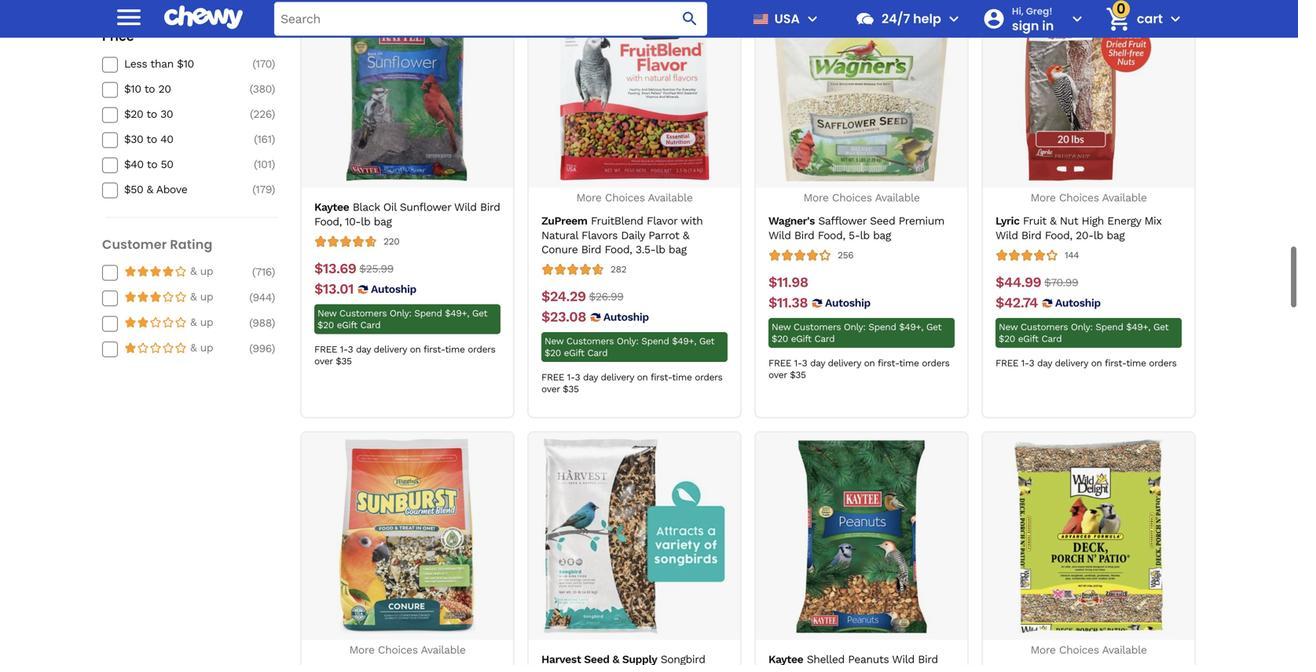 Task type: describe. For each thing, give the bounding box(es) containing it.
( 988 )
[[249, 317, 275, 330]]

( for 170
[[253, 57, 256, 70]]

( 716 )
[[252, 266, 275, 279]]

& inside 'fruitblend flavor with natural flavors daily parrot & conure bird food, 3.5-lb bag'
[[683, 229, 690, 242]]

help
[[914, 10, 942, 28]]

get for $11.38
[[927, 322, 942, 333]]

$10 to 20 link
[[124, 82, 236, 96]]

24/7 help link
[[849, 0, 942, 38]]

new customers only: spend $49+, get $20 egift card for $11.38
[[772, 322, 942, 345]]

more for $23.08
[[577, 192, 602, 205]]

chewy home image
[[164, 0, 243, 35]]

wild for safflower seed premium wild bird food, 5-lb bag
[[769, 229, 791, 242]]

$44.99
[[996, 274, 1042, 291]]

10-
[[345, 215, 361, 228]]

3 down $13.01 text box
[[348, 344, 353, 355]]

) for ( 996 )
[[272, 342, 275, 355]]

first- for $42.74
[[1105, 358, 1127, 369]]

higgins sunburst gourmet blend conure bird food, 3-lb bag image
[[310, 439, 505, 634]]

$20 for $42.74
[[999, 334, 1016, 345]]

20-
[[1076, 229, 1094, 242]]

256
[[838, 250, 854, 261]]

1- for $42.74
[[1022, 358, 1029, 369]]

card for $42.74
[[1042, 334, 1062, 345]]

996
[[253, 342, 272, 355]]

988
[[253, 317, 272, 330]]

50
[[161, 158, 173, 171]]

) for ( 380 )
[[272, 82, 275, 95]]

$50
[[124, 183, 143, 196]]

$23.08
[[542, 309, 586, 325]]

energy
[[1108, 215, 1142, 228]]

220
[[384, 236, 400, 247]]

free for $23.08
[[542, 372, 565, 383]]

bird inside "safflower seed premium wild bird food, 5-lb bag"
[[795, 229, 815, 242]]

716
[[256, 266, 272, 279]]

nut
[[1060, 215, 1079, 228]]

1- down $13.01 text box
[[340, 344, 348, 355]]

food, inside black oil sunflower wild bird food, 10-lb bag
[[314, 215, 342, 228]]

to for $30
[[147, 133, 157, 146]]

$35 for $23.08
[[563, 384, 579, 395]]

30
[[161, 108, 173, 120]]

1 horizontal spatial $10
[[177, 57, 194, 70]]

3.5-
[[636, 243, 656, 256]]

time for $11.38
[[900, 358, 919, 369]]

$44.99 text field
[[996, 274, 1042, 291]]

first- for $11.38
[[878, 358, 900, 369]]

$10 inside 'link'
[[124, 82, 141, 95]]

cart menu image
[[1167, 9, 1185, 28]]

$11.38
[[769, 295, 808, 311]]

0 vertical spatial over
[[314, 356, 333, 367]]

$20 down $13.01 text box
[[318, 320, 334, 331]]

wild inside "fruit & nut high energy mix wild bird food, 20-lb bag"
[[996, 229, 1018, 242]]

usa button
[[747, 0, 822, 38]]

$11.98
[[769, 274, 809, 291]]

spend for $42.74
[[1096, 322, 1124, 333]]

( 226 )
[[250, 108, 275, 120]]

usa
[[775, 10, 800, 28]]

egift for $42.74
[[1018, 334, 1039, 345]]

( for 716
[[252, 266, 256, 279]]

choices for $42.74
[[1060, 192, 1100, 205]]

$20 to 30
[[124, 108, 173, 120]]

less than $10
[[124, 57, 194, 70]]

new for $42.74
[[999, 322, 1018, 333]]

$40
[[124, 158, 144, 171]]

$35 for $11.38
[[790, 370, 806, 381]]

Search text field
[[274, 2, 707, 36]]

day for $42.74
[[1038, 358, 1052, 369]]

new customers only: spend $49+, get $20 egift card for $42.74
[[999, 322, 1169, 345]]

0 horizontal spatial free 1-3 day delivery on first-time orders over $35
[[314, 344, 496, 367]]

only: for $42.74
[[1071, 322, 1093, 333]]

24/7 help
[[882, 10, 942, 28]]

autoship for $42.74
[[1056, 297, 1101, 310]]

food, inside 'fruitblend flavor with natural flavors daily parrot & conure bird food, 3.5-lb bag'
[[605, 243, 632, 256]]

$26.99 text field
[[589, 288, 624, 306]]

wild delight deck, porch n' patio wild bird food, 5-lb bag image
[[992, 439, 1187, 634]]

1- for $23.08
[[567, 372, 575, 383]]

oil
[[383, 201, 397, 214]]

new down $13.01 text box
[[318, 308, 337, 319]]

$70.99 text field
[[1045, 274, 1079, 291]]

3 for $23.08
[[575, 372, 580, 383]]

zupreem
[[542, 215, 588, 228]]

$13.69 text field
[[314, 260, 356, 278]]

$25.99
[[359, 262, 394, 275]]

harvest seed & supply songbird corn free wild bird food, 10-lb bag image
[[537, 439, 732, 634]]

more choices available for $23.08
[[577, 192, 693, 205]]

170
[[256, 57, 272, 70]]

choices for $11.38
[[832, 192, 872, 205]]

144
[[1065, 250, 1080, 261]]

customers for $42.74
[[1021, 322, 1068, 333]]

20
[[158, 82, 171, 95]]

free for $42.74
[[996, 358, 1019, 369]]

customer rating
[[102, 236, 213, 253]]

bag inside "safflower seed premium wild bird food, 5-lb bag"
[[873, 229, 891, 242]]

zupreem fruitblend flavor with natural flavors daily parrot & conure bird food, 3.5-lb bag image
[[537, 0, 732, 182]]

$20 up $30
[[124, 108, 143, 120]]

( 179 )
[[252, 183, 275, 196]]

day for $11.38
[[810, 358, 825, 369]]

fruitblend
[[591, 215, 644, 228]]

black oil sunflower wild bird food, 10-lb bag
[[314, 201, 500, 228]]

( 996 )
[[249, 342, 275, 355]]

up for ( 716 )
[[200, 265, 213, 278]]

& up for ( 716 )
[[190, 265, 213, 278]]

customers for $23.08
[[567, 336, 614, 347]]

Product search field
[[274, 2, 707, 36]]

daily
[[621, 229, 645, 242]]

customers for $11.38
[[794, 322, 841, 333]]

$30
[[124, 133, 143, 146]]

24/7
[[882, 10, 911, 28]]

card for $11.38
[[815, 334, 835, 345]]

$10 to 20
[[124, 82, 171, 95]]

kaytee black oil sunflower wild bird food, 10-lb bag image
[[310, 0, 505, 182]]

menu image
[[803, 9, 822, 28]]

premium
[[899, 215, 945, 228]]

101
[[257, 158, 272, 171]]

bag inside 'fruitblend flavor with natural flavors daily parrot & conure bird food, 3.5-lb bag'
[[669, 243, 687, 256]]

) for ( 170 )
[[272, 57, 275, 70]]

$30 to 40
[[124, 133, 173, 146]]

wagner's
[[769, 215, 815, 228]]

380
[[253, 82, 272, 95]]

with
[[681, 215, 703, 228]]

$44.99 $70.99
[[996, 274, 1079, 291]]

3 for $11.38
[[802, 358, 808, 369]]

than
[[150, 57, 174, 70]]

autoship for $23.08
[[604, 311, 649, 324]]

on for $42.74
[[1092, 358, 1103, 369]]

safflower
[[819, 215, 867, 228]]

) for ( 179 )
[[272, 183, 275, 196]]

lyric
[[996, 215, 1020, 228]]

more for $11.38
[[804, 192, 829, 205]]

fruit & nut high energy mix wild bird food, 20-lb bag
[[996, 215, 1162, 242]]

more choices available for $11.38
[[804, 192, 920, 205]]

cart
[[1137, 10, 1163, 28]]

hi, greg! sign in
[[1012, 5, 1054, 34]]

seed
[[870, 215, 896, 228]]

high
[[1082, 215, 1104, 228]]

customers down $13.01 text box
[[340, 308, 387, 319]]

safflower seed premium wild bird food, 5-lb bag
[[769, 215, 945, 242]]

customer
[[102, 236, 167, 253]]

to for $10
[[144, 82, 155, 95]]

) for ( 988 )
[[272, 317, 275, 330]]

& inside "fruit & nut high energy mix wild bird food, 20-lb bag"
[[1050, 215, 1057, 228]]

$42.74
[[996, 295, 1038, 311]]

free 1-3 day delivery on first-time orders
[[996, 358, 1177, 369]]

5-
[[849, 229, 860, 242]]

up for ( 944 )
[[200, 290, 213, 303]]

hi,
[[1012, 5, 1024, 17]]

( 380 )
[[250, 82, 275, 95]]

over for $11.38
[[769, 370, 787, 381]]

bird inside "fruit & nut high energy mix wild bird food, 20-lb bag"
[[1022, 229, 1042, 242]]

$24.29 $26.99
[[542, 288, 624, 305]]

only: down $25.99 text field
[[390, 308, 412, 319]]

orders for $42.74
[[1149, 358, 1177, 369]]

282
[[611, 264, 627, 275]]

$13.69
[[314, 260, 356, 277]]

black
[[353, 201, 380, 214]]

) for ( 161 )
[[272, 133, 275, 146]]

delivery for $42.74
[[1055, 358, 1089, 369]]

time for $23.08
[[672, 372, 692, 383]]

$40 to 50
[[124, 158, 173, 171]]

0 horizontal spatial $35
[[336, 356, 352, 367]]

over for $23.08
[[542, 384, 560, 395]]

40
[[161, 133, 173, 146]]

$30 to 40 link
[[124, 132, 236, 146]]

$13.69 $25.99
[[314, 260, 394, 277]]

$49+, for $23.08
[[672, 336, 697, 347]]

fruit
[[1023, 215, 1047, 228]]

$49+, for $42.74
[[1127, 322, 1151, 333]]

autoship for $11.38
[[825, 297, 871, 310]]

$50 & above
[[124, 183, 187, 196]]

account menu image
[[1068, 9, 1087, 28]]

submit search image
[[681, 9, 700, 28]]



Task type: vqa. For each thing, say whether or not it's contained in the screenshot.
Item
no



Task type: locate. For each thing, give the bounding box(es) containing it.
orders for $11.38
[[922, 358, 950, 369]]

( for 996
[[249, 342, 253, 355]]

up
[[200, 265, 213, 278], [200, 290, 213, 303], [200, 316, 213, 329], [200, 342, 213, 354]]

1- down the $23.08 text field
[[567, 372, 575, 383]]

food, down nut
[[1045, 229, 1073, 242]]

wild for black oil sunflower wild bird food, 10-lb bag
[[454, 201, 477, 214]]

1 up from the top
[[200, 265, 213, 278]]

bird inside black oil sunflower wild bird food, 10-lb bag
[[480, 201, 500, 214]]

cart link
[[1100, 0, 1163, 38]]

choices for $23.08
[[605, 192, 645, 205]]

menu image
[[113, 1, 145, 33]]

food, inside "fruit & nut high energy mix wild bird food, 20-lb bag"
[[1045, 229, 1073, 242]]

2 horizontal spatial free 1-3 day delivery on first-time orders over $35
[[769, 358, 950, 381]]

help menu image
[[945, 9, 964, 28]]

bag inside "fruit & nut high energy mix wild bird food, 20-lb bag"
[[1107, 229, 1125, 242]]

bird down flavors
[[581, 243, 601, 256]]

wild
[[454, 201, 477, 214], [769, 229, 791, 242], [996, 229, 1018, 242]]

lb inside "safflower seed premium wild bird food, 5-lb bag"
[[860, 229, 870, 242]]

new for $11.38
[[772, 322, 791, 333]]

$23.08 text field
[[542, 309, 586, 326]]

wild down wagner's
[[769, 229, 791, 242]]

bird
[[480, 201, 500, 214], [795, 229, 815, 242], [1022, 229, 1042, 242], [581, 243, 601, 256]]

( for 226
[[250, 108, 253, 120]]

new down $42.74 text field
[[999, 322, 1018, 333]]

4 up from the top
[[200, 342, 213, 354]]

1 vertical spatial $10
[[124, 82, 141, 95]]

$25.99 text field
[[359, 260, 394, 278]]

( 161 )
[[254, 133, 275, 146]]

new down the $11.38 text box
[[772, 322, 791, 333]]

(
[[253, 57, 256, 70], [250, 82, 253, 95], [250, 108, 253, 120], [254, 133, 257, 146], [254, 158, 257, 171], [252, 183, 256, 196], [252, 266, 256, 279], [249, 291, 253, 304], [249, 317, 253, 330], [249, 342, 253, 355]]

& up for ( 996 )
[[190, 342, 213, 354]]

get for $42.74
[[1154, 322, 1169, 333]]

over down $13.01 text box
[[314, 356, 333, 367]]

free down the $23.08 text field
[[542, 372, 565, 383]]

kaytee
[[314, 201, 349, 214]]

1 horizontal spatial over
[[542, 384, 560, 395]]

) for ( 101 )
[[272, 158, 275, 171]]

to left 40
[[147, 133, 157, 146]]

wild right sunflower
[[454, 201, 477, 214]]

( for 101
[[254, 158, 257, 171]]

) down ( 170 )
[[272, 82, 275, 95]]

$11.98 text field
[[769, 274, 809, 291]]

1 horizontal spatial wild
[[769, 229, 791, 242]]

) for ( 226 )
[[272, 108, 275, 120]]

filled star image
[[124, 265, 137, 278], [137, 265, 149, 278], [149, 265, 162, 278], [137, 291, 149, 303], [149, 291, 162, 303], [162, 291, 175, 303], [175, 291, 187, 303], [175, 342, 187, 354]]

more choices available
[[577, 192, 693, 205], [804, 192, 920, 205], [1031, 192, 1147, 205], [349, 644, 466, 657], [1031, 644, 1147, 657]]

autoship down 256
[[825, 297, 871, 310]]

customers
[[340, 308, 387, 319], [794, 322, 841, 333], [1021, 322, 1068, 333], [567, 336, 614, 347]]

up for ( 988 )
[[200, 316, 213, 329]]

2 vertical spatial $35
[[563, 384, 579, 395]]

) for ( 944 )
[[272, 291, 275, 304]]

( up 380
[[253, 57, 256, 70]]

over
[[314, 356, 333, 367], [769, 370, 787, 381], [542, 384, 560, 395]]

sign
[[1012, 17, 1040, 34]]

$20 down $42.74 text field
[[999, 334, 1016, 345]]

( for 988
[[249, 317, 253, 330]]

lb down parrot
[[656, 243, 665, 256]]

1 horizontal spatial free 1-3 day delivery on first-time orders over $35
[[542, 372, 723, 395]]

3 for $42.74
[[1029, 358, 1035, 369]]

wild inside "safflower seed premium wild bird food, 5-lb bag"
[[769, 229, 791, 242]]

lb down black
[[361, 215, 371, 228]]

more choices available for $42.74
[[1031, 192, 1147, 205]]

chewy support image
[[855, 9, 876, 29]]

free
[[314, 344, 337, 355], [769, 358, 792, 369], [996, 358, 1019, 369], [542, 372, 565, 383]]

( 944 )
[[249, 291, 275, 304]]

food, down safflower
[[818, 229, 846, 242]]

( down ( 101 )
[[252, 183, 256, 196]]

lb inside "fruit & nut high energy mix wild bird food, 20-lb bag"
[[1094, 229, 1104, 242]]

free down $13.01 text box
[[314, 344, 337, 355]]

2 up from the top
[[200, 290, 213, 303]]

$24.29 text field
[[542, 288, 586, 306]]

above
[[156, 183, 187, 196]]

) for ( 716 )
[[272, 266, 275, 279]]

& up
[[190, 265, 213, 278], [190, 290, 213, 303], [190, 316, 213, 329], [190, 342, 213, 354]]

food, down kaytee
[[314, 215, 342, 228]]

0 horizontal spatial over
[[314, 356, 333, 367]]

$35 down the $23.08 text field
[[563, 384, 579, 395]]

lb inside 'fruitblend flavor with natural flavors daily parrot & conure bird food, 3.5-lb bag'
[[656, 243, 665, 256]]

natural
[[542, 229, 578, 242]]

0 vertical spatial $35
[[336, 356, 352, 367]]

bag down parrot
[[669, 243, 687, 256]]

free for $11.38
[[769, 358, 792, 369]]

day
[[356, 344, 371, 355], [810, 358, 825, 369], [1038, 358, 1052, 369], [583, 372, 598, 383]]

3 & up from the top
[[190, 316, 213, 329]]

bag inside black oil sunflower wild bird food, 10-lb bag
[[374, 215, 392, 228]]

get
[[472, 308, 488, 319], [927, 322, 942, 333], [1154, 322, 1169, 333], [700, 336, 715, 347]]

delivery for $11.38
[[828, 358, 861, 369]]

egift down the $11.38 text box
[[791, 334, 812, 345]]

) down ( 944 )
[[272, 317, 275, 330]]

5 ) from the top
[[272, 158, 275, 171]]

3 up from the top
[[200, 316, 213, 329]]

autoship down $70.99 text field
[[1056, 297, 1101, 310]]

& up for ( 944 )
[[190, 290, 213, 303]]

1 horizontal spatial $35
[[563, 384, 579, 395]]

bird inside 'fruitblend flavor with natural flavors daily parrot & conure bird food, 3.5-lb bag'
[[581, 243, 601, 256]]

egift
[[337, 320, 357, 331], [791, 334, 812, 345], [1018, 334, 1039, 345], [564, 348, 585, 359]]

new
[[318, 308, 337, 319], [772, 322, 791, 333], [999, 322, 1018, 333], [545, 336, 564, 347]]

( for 161
[[254, 133, 257, 146]]

3 down $42.74 text field
[[1029, 358, 1035, 369]]

& up for ( 988 )
[[190, 316, 213, 329]]

only: down 256
[[844, 322, 866, 333]]

food, inside "safflower seed premium wild bird food, 5-lb bag"
[[818, 229, 846, 242]]

$13.01 text field
[[314, 281, 354, 298]]

autoship for $13.01
[[371, 283, 417, 296]]

fruitblend flavor with natural flavors daily parrot & conure bird food, 3.5-lb bag
[[542, 215, 703, 256]]

day for $23.08
[[583, 372, 598, 383]]

4 & up from the top
[[190, 342, 213, 354]]

8 ) from the top
[[272, 291, 275, 304]]

mix
[[1145, 215, 1162, 228]]

&
[[147, 183, 153, 196], [1050, 215, 1057, 228], [683, 229, 690, 242], [190, 265, 197, 278], [190, 290, 197, 303], [190, 316, 197, 329], [190, 342, 197, 354]]

kaytee shelled peanuts wild bird food, 10-lb bag image
[[764, 439, 959, 634]]

1 vertical spatial $35
[[790, 370, 806, 381]]

3 down the $11.38 text box
[[802, 358, 808, 369]]

2 vertical spatial over
[[542, 384, 560, 395]]

on for $23.08
[[637, 372, 648, 383]]

rating
[[170, 236, 213, 253]]

new down the $23.08 text field
[[545, 336, 564, 347]]

more
[[577, 192, 602, 205], [804, 192, 829, 205], [1031, 192, 1056, 205], [349, 644, 375, 657], [1031, 644, 1056, 657]]

6 ) from the top
[[272, 183, 275, 196]]

) up ( 944 )
[[272, 266, 275, 279]]

egift for $23.08
[[564, 348, 585, 359]]

2 horizontal spatial over
[[769, 370, 787, 381]]

$13.01
[[314, 281, 354, 297]]

over down the $23.08 text field
[[542, 384, 560, 395]]

) down ( 161 )
[[272, 158, 275, 171]]

spend
[[415, 308, 442, 319], [869, 322, 897, 333], [1096, 322, 1124, 333], [642, 336, 669, 347]]

available for $23.08
[[648, 192, 693, 205]]

bird right sunflower
[[480, 201, 500, 214]]

$50 & above link
[[124, 183, 236, 197]]

) up ( 380 )
[[272, 57, 275, 70]]

$49+,
[[445, 308, 469, 319], [900, 322, 924, 333], [1127, 322, 1151, 333], [672, 336, 697, 347]]

to
[[144, 82, 155, 95], [147, 108, 157, 120], [147, 133, 157, 146], [147, 158, 157, 171]]

conure
[[542, 243, 578, 256]]

flavors
[[582, 229, 618, 242]]

)
[[272, 57, 275, 70], [272, 82, 275, 95], [272, 108, 275, 120], [272, 133, 275, 146], [272, 158, 275, 171], [272, 183, 275, 196], [272, 266, 275, 279], [272, 291, 275, 304], [272, 317, 275, 330], [272, 342, 275, 355]]

bird down fruit
[[1022, 229, 1042, 242]]

$20 for $11.38
[[772, 334, 788, 345]]

lb inside black oil sunflower wild bird food, 10-lb bag
[[361, 215, 371, 228]]

lb down high
[[1094, 229, 1104, 242]]

items image
[[1105, 5, 1132, 33]]

$11.38 text field
[[769, 295, 808, 312]]

2 ) from the top
[[272, 82, 275, 95]]

wild inside black oil sunflower wild bird food, 10-lb bag
[[454, 201, 477, 214]]

delivery for $23.08
[[601, 372, 634, 383]]

autoship down $25.99 text field
[[371, 283, 417, 296]]

on for $11.38
[[864, 358, 875, 369]]

price
[[102, 27, 134, 45]]

filled star image
[[162, 265, 175, 278], [175, 265, 187, 278], [124, 291, 137, 303], [124, 316, 137, 329], [137, 316, 149, 329], [149, 316, 162, 329], [162, 316, 175, 329], [175, 316, 187, 329], [124, 342, 137, 354], [137, 342, 149, 354], [149, 342, 162, 354], [162, 342, 175, 354]]

1-
[[340, 344, 348, 355], [794, 358, 802, 369], [1022, 358, 1029, 369], [567, 372, 575, 383]]

( down 226
[[254, 133, 257, 146]]

4 ) from the top
[[272, 133, 275, 146]]

food,
[[314, 215, 342, 228], [818, 229, 846, 242], [1045, 229, 1073, 242], [605, 243, 632, 256]]

up for ( 996 )
[[200, 342, 213, 354]]

7 ) from the top
[[272, 266, 275, 279]]

0 horizontal spatial $10
[[124, 82, 141, 95]]

$10 down less
[[124, 82, 141, 95]]

only: for $23.08
[[617, 336, 639, 347]]

1- down $42.74 text field
[[1022, 358, 1029, 369]]

first- for $23.08
[[651, 372, 672, 383]]

customers down the $23.08 text field
[[567, 336, 614, 347]]

spend for $11.38
[[869, 322, 897, 333]]

only: up free 1-3 day delivery on first-time orders
[[1071, 322, 1093, 333]]

to for $40
[[147, 158, 157, 171]]

lb
[[361, 215, 371, 228], [860, 229, 870, 242], [1094, 229, 1104, 242], [656, 243, 665, 256]]

in
[[1043, 17, 1054, 34]]

card for $23.08
[[588, 348, 608, 359]]

0 horizontal spatial wild
[[454, 201, 477, 214]]

egift down $42.74 text field
[[1018, 334, 1039, 345]]

$49+, for $11.38
[[900, 322, 924, 333]]

parrot
[[649, 229, 680, 242]]

bag down energy
[[1107, 229, 1125, 242]]

( 101 )
[[254, 158, 275, 171]]

free 1-3 day delivery on first-time orders over $35 for $23.08
[[542, 372, 723, 395]]

orders for $23.08
[[695, 372, 723, 383]]

$20 down the $23.08 text field
[[545, 348, 561, 359]]

to inside 'link'
[[144, 82, 155, 95]]

empty star image
[[137, 265, 149, 278], [124, 291, 137, 303], [124, 316, 137, 329], [175, 316, 187, 329], [124, 342, 137, 354], [137, 342, 149, 354], [149, 342, 162, 354], [175, 342, 187, 354]]

to left 50
[[147, 158, 157, 171]]

lb down safflower
[[860, 229, 870, 242]]

2 & up from the top
[[190, 290, 213, 303]]

less than $10 link
[[124, 57, 236, 71]]

( 170 )
[[253, 57, 275, 70]]

$10 right the than
[[177, 57, 194, 70]]

only: for $11.38
[[844, 322, 866, 333]]

new customers only: spend $49+, get $20 egift card for $23.08
[[545, 336, 715, 359]]

) down ( 988 ) at the top of the page
[[272, 342, 275, 355]]

$20 to 30 link
[[124, 107, 236, 121]]

available for $42.74
[[1102, 192, 1147, 205]]

spend for $23.08
[[642, 336, 669, 347]]

bag
[[374, 215, 392, 228], [873, 229, 891, 242], [1107, 229, 1125, 242], [669, 243, 687, 256]]

$40 to 50 link
[[124, 157, 236, 172]]

( up 944
[[252, 266, 256, 279]]

) down ( 101 )
[[272, 183, 275, 196]]

on
[[410, 344, 421, 355], [864, 358, 875, 369], [1092, 358, 1103, 369], [637, 372, 648, 383]]

only:
[[390, 308, 412, 319], [844, 322, 866, 333], [1071, 322, 1093, 333], [617, 336, 639, 347]]

3 ) from the top
[[272, 108, 275, 120]]

( up the 988
[[249, 291, 253, 304]]

food, up the 282
[[605, 243, 632, 256]]

( up ( 226 ) at the left top of the page
[[250, 82, 253, 95]]

1- down the $11.38 text box
[[794, 358, 802, 369]]

( for 944
[[249, 291, 253, 304]]

1- for $11.38
[[794, 358, 802, 369]]

new customers only: spend $49+, get $20 egift card
[[318, 308, 488, 331], [772, 322, 942, 345], [999, 322, 1169, 345], [545, 336, 715, 359]]

$42.74 text field
[[996, 295, 1038, 312]]

customers down $42.74 text field
[[1021, 322, 1068, 333]]

9 ) from the top
[[272, 317, 275, 330]]

3 down the $23.08 text field
[[575, 372, 580, 383]]

( up 179
[[254, 158, 257, 171]]

) up ( 101 )
[[272, 133, 275, 146]]

bird down wagner's
[[795, 229, 815, 242]]

179
[[256, 183, 272, 196]]

1 ) from the top
[[272, 57, 275, 70]]

free down the $11.38 text box
[[769, 358, 792, 369]]

) up ( 161 )
[[272, 108, 275, 120]]

$20 for $23.08
[[545, 348, 561, 359]]

lyric fruit & nut high energy mix wild bird food, 20-lb bag image
[[992, 0, 1187, 182]]

time for $42.74
[[1127, 358, 1147, 369]]

$35 down the $11.38 text box
[[790, 370, 806, 381]]

( down 380
[[250, 108, 253, 120]]

new for $23.08
[[545, 336, 564, 347]]

$70.99
[[1045, 276, 1079, 289]]

card
[[360, 320, 381, 331], [815, 334, 835, 345], [1042, 334, 1062, 345], [588, 348, 608, 359]]

) down ( 716 ) in the top of the page
[[272, 291, 275, 304]]

new customers only: spend $49+, get $20 egift card down '$26.99' text field
[[545, 336, 715, 359]]

only: down '$26.99' text field
[[617, 336, 639, 347]]

new customers only: spend $49+, get $20 egift card down the $11.38 text box
[[772, 322, 942, 345]]

new customers only: spend $49+, get $20 egift card down $25.99 text field
[[318, 308, 488, 331]]

( down the 988
[[249, 342, 253, 355]]

flavor
[[647, 215, 678, 228]]

greg!
[[1026, 5, 1053, 17]]

( for 380
[[250, 82, 253, 95]]

over down the $11.38 text box
[[769, 370, 787, 381]]

to for $20
[[147, 108, 157, 120]]

available
[[648, 192, 693, 205], [875, 192, 920, 205], [1102, 192, 1147, 205], [421, 644, 466, 657], [1102, 644, 1147, 657]]

less
[[124, 57, 147, 70]]

customers down the $11.38 text box
[[794, 322, 841, 333]]

10 ) from the top
[[272, 342, 275, 355]]

wild down "lyric" at the right of page
[[996, 229, 1018, 242]]

to left 20 on the left of the page
[[144, 82, 155, 95]]

2 horizontal spatial wild
[[996, 229, 1018, 242]]

( for 179
[[252, 183, 256, 196]]

$26.99
[[589, 290, 624, 303]]

empty star image
[[124, 265, 137, 278], [149, 265, 162, 278], [162, 265, 175, 278], [175, 265, 187, 278], [137, 291, 149, 303], [149, 291, 162, 303], [162, 291, 175, 303], [175, 291, 187, 303], [137, 316, 149, 329], [149, 316, 162, 329], [162, 316, 175, 329], [162, 342, 175, 354]]

2 horizontal spatial $35
[[790, 370, 806, 381]]

wagner's safflower seed premium wild bird food, 5-lb bag image
[[764, 0, 959, 182]]

free 1-3 day delivery on first-time orders over $35 for $11.38
[[769, 358, 950, 381]]

free down $42.74 text field
[[996, 358, 1019, 369]]

more for $42.74
[[1031, 192, 1056, 205]]

$24.29
[[542, 288, 586, 305]]

new customers only: spend $49+, get $20 egift card up free 1-3 day delivery on first-time orders
[[999, 322, 1169, 345]]

egift down $13.01 text box
[[337, 320, 357, 331]]

0 vertical spatial $10
[[177, 57, 194, 70]]

1 & up from the top
[[190, 265, 213, 278]]

autoship down '$26.99' text field
[[604, 311, 649, 324]]

$35 down $13.01 text box
[[336, 356, 352, 367]]

1 vertical spatial over
[[769, 370, 787, 381]]

sunflower
[[400, 201, 451, 214]]

to left '30'
[[147, 108, 157, 120]]

get for $23.08
[[700, 336, 715, 347]]

free 1-3 day delivery on first-time orders over $35
[[314, 344, 496, 367], [769, 358, 950, 381], [542, 372, 723, 395]]

available for $11.38
[[875, 192, 920, 205]]

bag down seed
[[873, 229, 891, 242]]

( up ( 996 )
[[249, 317, 253, 330]]

bag down the oil
[[374, 215, 392, 228]]

egift down the $23.08 text field
[[564, 348, 585, 359]]

$20 down the $11.38 text box
[[772, 334, 788, 345]]

egift for $11.38
[[791, 334, 812, 345]]



